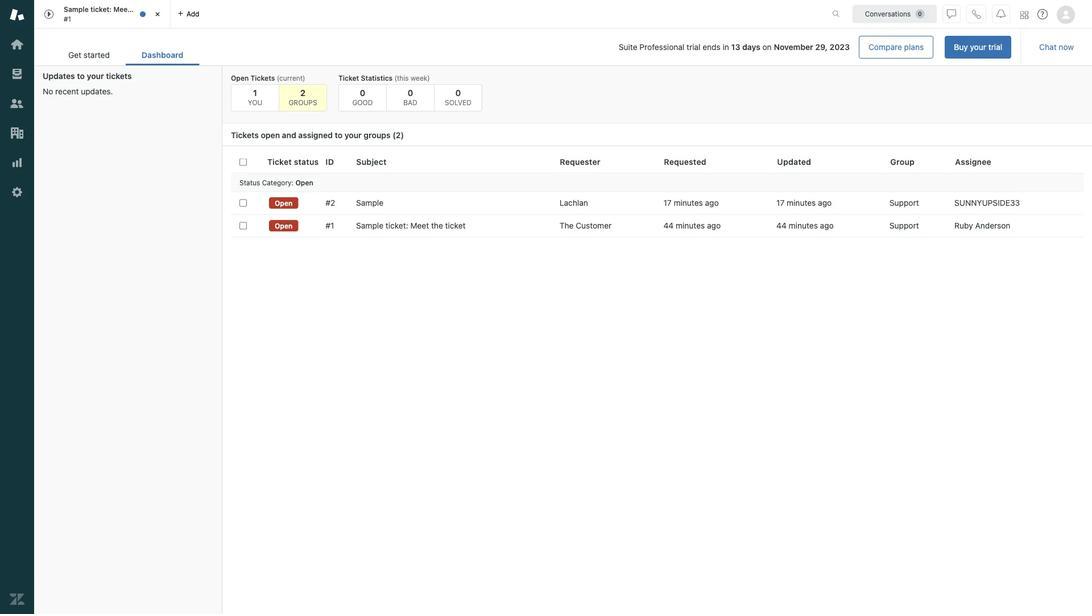 Task type: locate. For each thing, give the bounding box(es) containing it.
ticket: for sample ticket: meet the ticket
[[386, 221, 409, 231]]

1 you
[[248, 88, 263, 106]]

sample for sample
[[356, 198, 384, 208]]

open
[[231, 74, 249, 82], [296, 179, 314, 187], [275, 199, 293, 207], [275, 222, 293, 230]]

trial left ends
[[687, 42, 701, 52]]

your
[[971, 42, 987, 52], [87, 71, 104, 81], [345, 131, 362, 140]]

0 horizontal spatial ticket
[[268, 157, 292, 167]]

0 vertical spatial sample
[[64, 5, 89, 13]]

ticket for ticket statistics (this week)
[[339, 74, 359, 82]]

compare
[[869, 42, 903, 52]]

to right assigned
[[335, 131, 343, 140]]

1 support from the top
[[890, 198, 920, 208]]

1 vertical spatial ticket:
[[386, 221, 409, 231]]

13
[[732, 42, 741, 52]]

trial for professional
[[687, 42, 701, 52]]

ruby
[[955, 221, 974, 231]]

grid containing ticket status
[[223, 151, 1093, 615]]

2 17 from the left
[[777, 198, 785, 208]]

17 minutes ago down updated
[[777, 198, 832, 208]]

0 vertical spatial to
[[77, 71, 85, 81]]

0 horizontal spatial #1
[[64, 15, 71, 23]]

grid
[[223, 151, 1093, 615]]

0 inside 0 good
[[360, 88, 366, 98]]

requester
[[560, 157, 601, 167]]

compare plans button
[[860, 36, 934, 59]]

zendesk products image
[[1021, 11, 1029, 19]]

2 right groups
[[396, 131, 401, 140]]

1 horizontal spatial ticket:
[[386, 221, 409, 231]]

2 horizontal spatial your
[[971, 42, 987, 52]]

ticket statistics (this week)
[[339, 74, 430, 82]]

44
[[664, 221, 674, 231], [777, 221, 787, 231]]

sample up get
[[64, 5, 89, 13]]

2 44 from the left
[[777, 221, 787, 231]]

zendesk image
[[10, 593, 24, 607]]

1 horizontal spatial 44
[[777, 221, 787, 231]]

the for sample ticket: meet the ticket #1
[[132, 5, 143, 13]]

sample ticket: meet the ticket link
[[356, 221, 466, 231]]

ticket status
[[268, 157, 319, 167]]

0 bad
[[404, 88, 418, 106]]

ticket
[[145, 5, 164, 13], [446, 221, 466, 231]]

Select All Tickets checkbox
[[240, 158, 247, 166]]

now
[[1060, 42, 1075, 52]]

november
[[774, 42, 814, 52]]

2 up groups
[[301, 88, 306, 98]]

get
[[68, 50, 81, 60]]

suite professional trial ends in 13 days on november 29, 2023
[[619, 42, 850, 52]]

1 vertical spatial ticket
[[446, 221, 466, 231]]

0 inside "0 solved"
[[456, 88, 461, 98]]

2 horizontal spatial 0
[[456, 88, 461, 98]]

updates.
[[81, 87, 113, 96]]

group
[[891, 157, 915, 167]]

0 vertical spatial 2
[[301, 88, 306, 98]]

your up updates.
[[87, 71, 104, 81]]

your right buy
[[971, 42, 987, 52]]

the
[[560, 221, 574, 231]]

0 horizontal spatial 44
[[664, 221, 674, 231]]

customers image
[[10, 96, 24, 111]]

main element
[[0, 0, 34, 615]]

17 minutes ago down 'requested'
[[664, 198, 719, 208]]

0 inside 0 bad
[[408, 88, 413, 98]]

ticket up category
[[268, 157, 292, 167]]

17 down 'requested'
[[664, 198, 672, 208]]

ticket for sample ticket: meet the ticket
[[446, 221, 466, 231]]

subject
[[357, 157, 387, 167]]

)
[[401, 131, 404, 140]]

17 minutes ago
[[664, 198, 719, 208], [777, 198, 832, 208]]

support for ruby anderson
[[890, 221, 920, 231]]

recent
[[55, 87, 79, 96]]

#1
[[64, 15, 71, 23], [326, 221, 334, 231]]

1 vertical spatial 2
[[396, 131, 401, 140]]

3 0 from the left
[[456, 88, 461, 98]]

sample link
[[356, 198, 384, 208]]

None checkbox
[[240, 222, 247, 230]]

1 0 from the left
[[360, 88, 366, 98]]

ticket: inside the sample ticket: meet the ticket #1
[[90, 5, 112, 13]]

2 0 from the left
[[408, 88, 413, 98]]

0 vertical spatial support
[[890, 198, 920, 208]]

tabs tab list
[[34, 0, 821, 28]]

0 vertical spatial #1
[[64, 15, 71, 23]]

1 trial from the left
[[989, 42, 1003, 52]]

1 vertical spatial to
[[335, 131, 343, 140]]

0 up solved
[[456, 88, 461, 98]]

1 horizontal spatial #1
[[326, 221, 334, 231]]

2 vertical spatial sample
[[356, 221, 384, 231]]

tickets open and assigned to your groups ( 2 )
[[231, 131, 404, 140]]

2 trial from the left
[[687, 42, 701, 52]]

2023
[[830, 42, 850, 52]]

customer
[[576, 221, 612, 231]]

sample down sample link
[[356, 221, 384, 231]]

1 horizontal spatial to
[[335, 131, 343, 140]]

0 horizontal spatial trial
[[687, 42, 701, 52]]

tab list
[[52, 44, 199, 65]]

buy your trial button
[[946, 36, 1012, 59]]

minutes
[[674, 198, 703, 208], [787, 198, 816, 208], [676, 221, 705, 231], [789, 221, 819, 231]]

0 horizontal spatial your
[[87, 71, 104, 81]]

ticket for ticket status
[[268, 157, 292, 167]]

0 up good
[[360, 88, 366, 98]]

support for sunnyupside33
[[890, 198, 920, 208]]

sample inside the sample ticket: meet the ticket #1
[[64, 5, 89, 13]]

open tickets (current)
[[231, 74, 306, 82]]

ticket up 0 good
[[339, 74, 359, 82]]

1 horizontal spatial ticket
[[339, 74, 359, 82]]

statistics
[[361, 74, 393, 82]]

0 for 0 good
[[360, 88, 366, 98]]

ago
[[706, 198, 719, 208], [819, 198, 832, 208], [708, 221, 721, 231], [821, 221, 834, 231]]

tickets up "1"
[[251, 74, 275, 82]]

tickets left the open
[[231, 131, 259, 140]]

0 up bad
[[408, 88, 413, 98]]

0 horizontal spatial 0
[[360, 88, 366, 98]]

0 horizontal spatial 2
[[301, 88, 306, 98]]

ends
[[703, 42, 721, 52]]

the for sample ticket: meet the ticket
[[431, 221, 443, 231]]

to
[[77, 71, 85, 81], [335, 131, 343, 140]]

add button
[[171, 0, 206, 28]]

tab containing sample ticket: meet the ticket
[[34, 0, 171, 28]]

#1 up get
[[64, 15, 71, 23]]

1 horizontal spatial the
[[431, 221, 443, 231]]

trial down notifications image
[[989, 42, 1003, 52]]

meet inside the sample ticket: meet the ticket #1
[[114, 5, 130, 13]]

2
[[301, 88, 306, 98], [396, 131, 401, 140]]

sample for sample ticket: meet the ticket
[[356, 221, 384, 231]]

week)
[[411, 74, 430, 82]]

0 vertical spatial your
[[971, 42, 987, 52]]

on
[[763, 42, 772, 52]]

1 horizontal spatial ticket
[[446, 221, 466, 231]]

2 vertical spatial your
[[345, 131, 362, 140]]

1 horizontal spatial 44 minutes ago
[[777, 221, 834, 231]]

ticket
[[339, 74, 359, 82], [268, 157, 292, 167]]

0 horizontal spatial ticket:
[[90, 5, 112, 13]]

0 vertical spatial meet
[[114, 5, 130, 13]]

sample ticket: meet the ticket
[[356, 221, 466, 231]]

ticket inside the sample ticket: meet the ticket #1
[[145, 5, 164, 13]]

0 vertical spatial ticket:
[[90, 5, 112, 13]]

trial inside button
[[989, 42, 1003, 52]]

assignee
[[956, 157, 992, 167]]

sample right the #2
[[356, 198, 384, 208]]

0 horizontal spatial 44 minutes ago
[[664, 221, 721, 231]]

trial
[[989, 42, 1003, 52], [687, 42, 701, 52]]

0 vertical spatial the
[[132, 5, 143, 13]]

sample
[[64, 5, 89, 13], [356, 198, 384, 208], [356, 221, 384, 231]]

zendesk support image
[[10, 7, 24, 22]]

in
[[723, 42, 730, 52]]

17 down updated
[[777, 198, 785, 208]]

17
[[664, 198, 672, 208], [777, 198, 785, 208]]

0 horizontal spatial 17
[[664, 198, 672, 208]]

updates to your tickets
[[43, 71, 132, 81]]

1 17 from the left
[[664, 198, 672, 208]]

0 horizontal spatial meet
[[114, 5, 130, 13]]

1 horizontal spatial 0
[[408, 88, 413, 98]]

2 support from the top
[[890, 221, 920, 231]]

1 vertical spatial meet
[[411, 221, 429, 231]]

1 vertical spatial support
[[890, 221, 920, 231]]

admin image
[[10, 185, 24, 200]]

1 vertical spatial the
[[431, 221, 443, 231]]

None checkbox
[[240, 200, 247, 207]]

close image
[[152, 9, 163, 20]]

1 horizontal spatial 17
[[777, 198, 785, 208]]

0 horizontal spatial 17 minutes ago
[[664, 198, 719, 208]]

#2
[[326, 198, 336, 208]]

section
[[209, 36, 1012, 59]]

trial for your
[[989, 42, 1003, 52]]

1 vertical spatial sample
[[356, 198, 384, 208]]

1 horizontal spatial trial
[[989, 42, 1003, 52]]

the
[[132, 5, 143, 13], [431, 221, 443, 231]]

chat
[[1040, 42, 1057, 52]]

0 horizontal spatial the
[[132, 5, 143, 13]]

0 vertical spatial ticket
[[339, 74, 359, 82]]

44 minutes ago
[[664, 221, 721, 231], [777, 221, 834, 231]]

reporting image
[[10, 155, 24, 170]]

plans
[[905, 42, 925, 52]]

#1 down the #2
[[326, 221, 334, 231]]

meet
[[114, 5, 130, 13], [411, 221, 429, 231]]

get started image
[[10, 37, 24, 52]]

1 horizontal spatial meet
[[411, 221, 429, 231]]

conversations button
[[853, 5, 938, 23]]

0
[[360, 88, 366, 98], [408, 88, 413, 98], [456, 88, 461, 98]]

1 horizontal spatial 17 minutes ago
[[777, 198, 832, 208]]

to up the no recent updates.
[[77, 71, 85, 81]]

tickets
[[251, 74, 275, 82], [231, 131, 259, 140]]

your left groups
[[345, 131, 362, 140]]

0 vertical spatial ticket
[[145, 5, 164, 13]]

1 vertical spatial ticket
[[268, 157, 292, 167]]

tab list containing get started
[[52, 44, 199, 65]]

(this
[[395, 74, 409, 82]]

0 horizontal spatial ticket
[[145, 5, 164, 13]]

tab
[[34, 0, 171, 28]]

support
[[890, 198, 920, 208], [890, 221, 920, 231]]

the inside the sample ticket: meet the ticket #1
[[132, 5, 143, 13]]



Task type: describe. For each thing, give the bounding box(es) containing it.
0 vertical spatial tickets
[[251, 74, 275, 82]]

0 good
[[353, 88, 373, 106]]

1 vertical spatial tickets
[[231, 131, 259, 140]]

ruby anderson
[[955, 221, 1011, 231]]

compare plans
[[869, 42, 925, 52]]

lachlan
[[560, 198, 589, 208]]

1 horizontal spatial your
[[345, 131, 362, 140]]

0 horizontal spatial to
[[77, 71, 85, 81]]

updated
[[778, 157, 812, 167]]

1
[[253, 88, 257, 98]]

ticket: for sample ticket: meet the ticket #1
[[90, 5, 112, 13]]

buy
[[955, 42, 969, 52]]

sample for sample ticket: meet the ticket #1
[[64, 5, 89, 13]]

ticket for sample ticket: meet the ticket #1
[[145, 5, 164, 13]]

status category : open
[[240, 179, 314, 187]]

groups
[[364, 131, 391, 140]]

1 horizontal spatial 2
[[396, 131, 401, 140]]

views image
[[10, 67, 24, 81]]

updates
[[43, 71, 75, 81]]

1 17 minutes ago from the left
[[664, 198, 719, 208]]

2 groups
[[289, 88, 317, 106]]

good
[[353, 98, 373, 106]]

id
[[326, 157, 334, 167]]

groups
[[289, 98, 317, 106]]

0 for 0 solved
[[456, 88, 461, 98]]

days
[[743, 42, 761, 52]]

section containing compare plans
[[209, 36, 1012, 59]]

status
[[294, 157, 319, 167]]

bad
[[404, 98, 418, 106]]

chat now
[[1040, 42, 1075, 52]]

November 29, 2023 text field
[[774, 42, 850, 52]]

the customer
[[560, 221, 612, 231]]

you
[[248, 98, 263, 106]]

(
[[393, 131, 396, 140]]

sunnyupside33
[[955, 198, 1021, 208]]

assigned
[[298, 131, 333, 140]]

0 solved
[[445, 88, 472, 106]]

tickets
[[106, 71, 132, 81]]

organizations image
[[10, 126, 24, 141]]

2 inside 2 groups
[[301, 88, 306, 98]]

meet for sample ticket: meet the ticket #1
[[114, 5, 130, 13]]

sample ticket: meet the ticket #1
[[64, 5, 164, 23]]

suite
[[619, 42, 638, 52]]

2 44 minutes ago from the left
[[777, 221, 834, 231]]

chat now button
[[1031, 36, 1084, 59]]

conversations
[[866, 10, 912, 18]]

1 vertical spatial your
[[87, 71, 104, 81]]

button displays agent's chat status as invisible. image
[[948, 9, 957, 19]]

get started tab
[[52, 44, 126, 65]]

dashboard
[[142, 50, 184, 60]]

1 44 minutes ago from the left
[[664, 221, 721, 231]]

add
[[187, 10, 200, 18]]

started
[[84, 50, 110, 60]]

29,
[[816, 42, 828, 52]]

anderson
[[976, 221, 1011, 231]]

(current)
[[277, 74, 306, 82]]

professional
[[640, 42, 685, 52]]

meet for sample ticket: meet the ticket
[[411, 221, 429, 231]]

1 44 from the left
[[664, 221, 674, 231]]

get help image
[[1038, 9, 1049, 19]]

no
[[43, 87, 53, 96]]

solved
[[445, 98, 472, 106]]

get started
[[68, 50, 110, 60]]

open
[[261, 131, 280, 140]]

status
[[240, 179, 260, 187]]

0 for 0 bad
[[408, 88, 413, 98]]

and
[[282, 131, 296, 140]]

buy your trial
[[955, 42, 1003, 52]]

notifications image
[[997, 9, 1006, 19]]

no recent updates.
[[43, 87, 113, 96]]

category
[[262, 179, 292, 187]]

:
[[292, 179, 294, 187]]

#1 inside the sample ticket: meet the ticket #1
[[64, 15, 71, 23]]

1 vertical spatial #1
[[326, 221, 334, 231]]

your inside button
[[971, 42, 987, 52]]

2 17 minutes ago from the left
[[777, 198, 832, 208]]

requested
[[665, 157, 707, 167]]



Task type: vqa. For each thing, say whether or not it's contained in the screenshot.
Interactions
no



